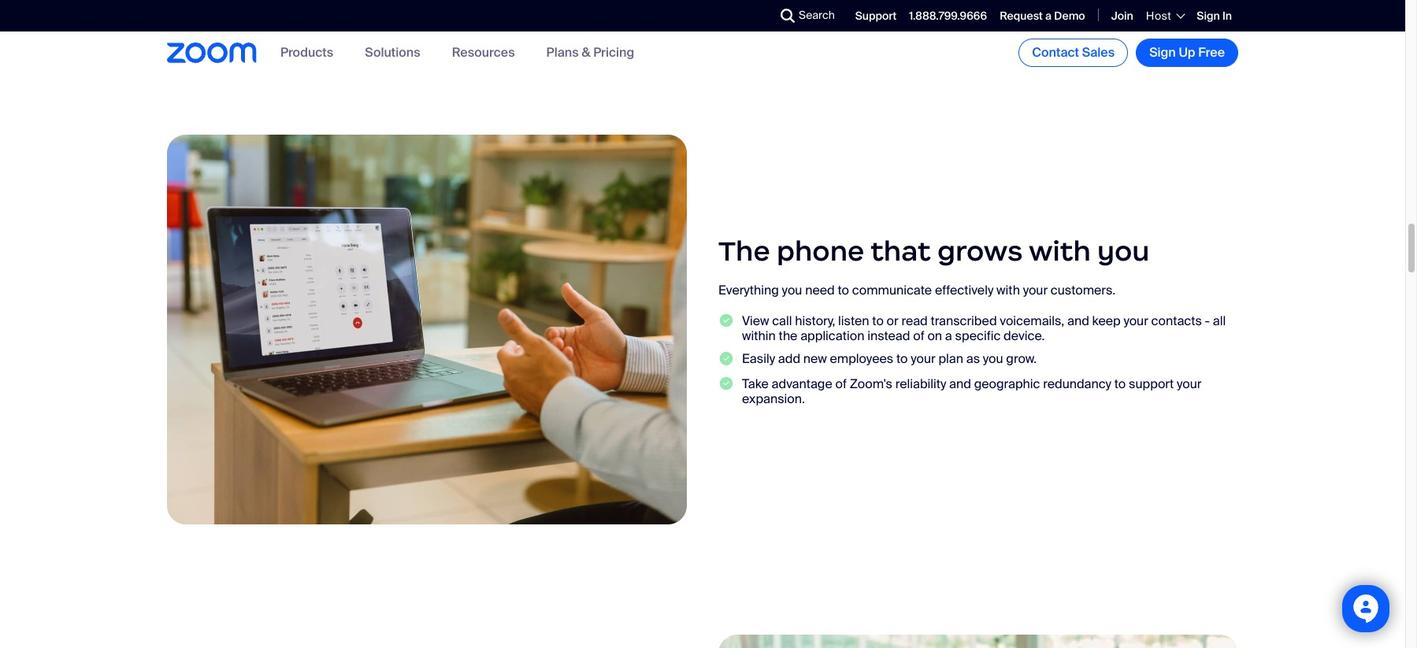 Task type: describe. For each thing, give the bounding box(es) containing it.
host button
[[1147, 9, 1185, 23]]

plans
[[547, 44, 579, 61]]

contact sales link
[[1019, 39, 1129, 67]]

request a demo link
[[1000, 9, 1086, 23]]

easily add new employees to your plan as you grow.
[[742, 351, 1037, 368]]

to inside the take advantage of zoom's reliability and geographic redundancy to support your expansion.
[[1115, 376, 1126, 392]]

plan
[[939, 351, 964, 368]]

1.888.799.9666 link
[[910, 9, 988, 23]]

0 vertical spatial you
[[1098, 235, 1150, 269]]

view call history, listen to or read transcribed voicemails, and keep your contacts - all within the application instead of on a specific device.
[[742, 313, 1226, 345]]

read
[[902, 313, 928, 330]]

grow.
[[1007, 351, 1037, 368]]

customers.
[[1051, 282, 1116, 299]]

add
[[779, 351, 801, 368]]

sign in link
[[1197, 9, 1233, 23]]

sign up free link
[[1137, 39, 1239, 67]]

your up voicemails,
[[1023, 282, 1048, 299]]

support
[[1129, 376, 1174, 392]]

1 vertical spatial with
[[997, 282, 1021, 299]]

call
[[772, 313, 792, 330]]

and inside the take advantage of zoom's reliability and geographic redundancy to support your expansion.
[[950, 376, 972, 392]]

sign for sign up free
[[1150, 44, 1176, 61]]

specific
[[956, 328, 1001, 345]]

effectively
[[935, 282, 994, 299]]

view
[[742, 313, 770, 330]]

sign for sign in
[[1197, 9, 1221, 23]]

a inside view call history, listen to or read transcribed voicemails, and keep your contacts - all within the application instead of on a specific device.
[[946, 328, 953, 345]]

contacts
[[1152, 313, 1202, 330]]

communicate
[[853, 282, 932, 299]]

demo
[[1055, 9, 1086, 23]]

everything
[[719, 282, 779, 299]]

in
[[1223, 9, 1233, 23]]

products
[[281, 44, 334, 61]]

&
[[582, 44, 591, 61]]

search image
[[781, 9, 795, 23]]

search
[[799, 8, 835, 22]]

and inside view call history, listen to or read transcribed voicemails, and keep your contacts - all within the application instead of on a specific device.
[[1068, 313, 1090, 330]]

join
[[1112, 9, 1134, 23]]

within
[[742, 328, 776, 345]]

the
[[779, 328, 798, 345]]

solutions
[[365, 44, 421, 61]]

1 vertical spatial you
[[782, 282, 803, 299]]

reliability
[[896, 376, 947, 392]]

the phone that grows with you
[[719, 235, 1150, 269]]

device.
[[1004, 328, 1045, 345]]

phone
[[777, 235, 865, 269]]

to inside view call history, listen to or read transcribed voicemails, and keep your contacts - all within the application instead of on a specific device.
[[873, 313, 884, 330]]

everything you need to communicate effectively with your customers.
[[719, 282, 1116, 299]]

voicemails,
[[1000, 313, 1065, 330]]

instead
[[868, 328, 911, 345]]



Task type: vqa. For each thing, say whether or not it's contained in the screenshot.
local in the 'a communications platform for federal, state, and local agencies'
no



Task type: locate. For each thing, give the bounding box(es) containing it.
take
[[742, 376, 769, 392]]

geographic
[[975, 376, 1041, 392]]

free
[[1199, 44, 1225, 61]]

0 horizontal spatial and
[[950, 376, 972, 392]]

products button
[[281, 44, 334, 61]]

need
[[806, 282, 835, 299]]

you
[[1098, 235, 1150, 269], [782, 282, 803, 299], [983, 351, 1004, 368]]

support
[[856, 9, 897, 23]]

to left or
[[873, 313, 884, 330]]

0 vertical spatial with
[[1029, 235, 1091, 269]]

0 horizontal spatial you
[[782, 282, 803, 299]]

with up voicemails,
[[997, 282, 1021, 299]]

of inside the take advantage of zoom's reliability and geographic redundancy to support your expansion.
[[836, 376, 847, 392]]

and
[[1068, 313, 1090, 330], [950, 376, 972, 392]]

take advantage of zoom's reliability and geographic redundancy to support your expansion.
[[742, 376, 1202, 407]]

2 horizontal spatial you
[[1098, 235, 1150, 269]]

host
[[1147, 9, 1172, 23]]

a left demo
[[1046, 9, 1052, 23]]

grows
[[938, 235, 1023, 269]]

sales
[[1083, 44, 1115, 61]]

plans & pricing link
[[547, 44, 635, 61]]

that
[[871, 235, 931, 269]]

0 vertical spatial sign
[[1197, 9, 1221, 23]]

of left zoom's
[[836, 376, 847, 392]]

0 horizontal spatial a
[[946, 328, 953, 345]]

sign left in
[[1197, 9, 1221, 23]]

0 horizontal spatial with
[[997, 282, 1021, 299]]

to
[[838, 282, 850, 299], [873, 313, 884, 330], [897, 351, 908, 368], [1115, 376, 1126, 392]]

expansion.
[[742, 391, 805, 407]]

with up customers.
[[1029, 235, 1091, 269]]

on
[[928, 328, 943, 345]]

your up reliability
[[911, 351, 936, 368]]

1 vertical spatial sign
[[1150, 44, 1176, 61]]

the phone that grows with you image
[[167, 135, 687, 525]]

and down plan
[[950, 376, 972, 392]]

0 horizontal spatial sign
[[1150, 44, 1176, 61]]

transcribed
[[931, 313, 997, 330]]

contact sales
[[1033, 44, 1115, 61]]

solutions button
[[365, 44, 421, 61]]

support link
[[856, 9, 897, 23]]

with
[[1029, 235, 1091, 269], [997, 282, 1021, 299]]

1 horizontal spatial you
[[983, 351, 1004, 368]]

the
[[719, 235, 771, 269]]

listen
[[839, 313, 870, 330]]

a right on at the bottom of page
[[946, 328, 953, 345]]

to down instead
[[897, 351, 908, 368]]

your right support
[[1177, 376, 1202, 392]]

easily
[[742, 351, 776, 368]]

and left keep at the right of the page
[[1068, 313, 1090, 330]]

plans & pricing
[[547, 44, 635, 61]]

zoom logo image
[[167, 43, 257, 63]]

1 horizontal spatial of
[[914, 328, 925, 345]]

application
[[801, 328, 865, 345]]

resources button
[[452, 44, 515, 61]]

sign left up
[[1150, 44, 1176, 61]]

your inside view call history, listen to or read transcribed voicemails, and keep your contacts - all within the application instead of on a specific device.
[[1124, 313, 1149, 330]]

1 horizontal spatial and
[[1068, 313, 1090, 330]]

0 vertical spatial a
[[1046, 9, 1052, 23]]

contact
[[1033, 44, 1080, 61]]

sign up free
[[1150, 44, 1225, 61]]

keep
[[1093, 313, 1121, 330]]

history,
[[795, 313, 836, 330]]

to left support
[[1115, 376, 1126, 392]]

1 vertical spatial a
[[946, 328, 953, 345]]

sign
[[1197, 9, 1221, 23], [1150, 44, 1176, 61]]

new
[[804, 351, 827, 368]]

you up customers.
[[1098, 235, 1150, 269]]

zoom's
[[850, 376, 893, 392]]

you left 'need'
[[782, 282, 803, 299]]

advantage
[[772, 376, 833, 392]]

your inside the take advantage of zoom's reliability and geographic redundancy to support your expansion.
[[1177, 376, 1202, 392]]

0 horizontal spatial of
[[836, 376, 847, 392]]

a
[[1046, 9, 1052, 23], [946, 328, 953, 345]]

up
[[1179, 44, 1196, 61]]

None search field
[[723, 3, 785, 28]]

1 horizontal spatial a
[[1046, 9, 1052, 23]]

0 vertical spatial and
[[1068, 313, 1090, 330]]

1 vertical spatial of
[[836, 376, 847, 392]]

1.888.799.9666
[[910, 9, 988, 23]]

of inside view call history, listen to or read transcribed voicemails, and keep your contacts - all within the application instead of on a specific device.
[[914, 328, 925, 345]]

employees
[[830, 351, 894, 368]]

pricing
[[594, 44, 635, 61]]

1 vertical spatial and
[[950, 376, 972, 392]]

1 horizontal spatial sign
[[1197, 9, 1221, 23]]

sign in
[[1197, 9, 1233, 23]]

request a demo
[[1000, 9, 1086, 23]]

resources
[[452, 44, 515, 61]]

your right keep at the right of the page
[[1124, 313, 1149, 330]]

search image
[[781, 9, 795, 23]]

to right 'need'
[[838, 282, 850, 299]]

-
[[1205, 313, 1211, 330]]

1 horizontal spatial with
[[1029, 235, 1091, 269]]

2 vertical spatial you
[[983, 351, 1004, 368]]

of
[[914, 328, 925, 345], [836, 376, 847, 392]]

of left on at the bottom of page
[[914, 328, 925, 345]]

redundancy
[[1044, 376, 1112, 392]]

as
[[967, 351, 980, 368]]

0 vertical spatial of
[[914, 328, 925, 345]]

all
[[1214, 313, 1226, 330]]

join link
[[1112, 9, 1134, 23]]

request
[[1000, 9, 1043, 23]]

your
[[1023, 282, 1048, 299], [1124, 313, 1149, 330], [911, 351, 936, 368], [1177, 376, 1202, 392]]

or
[[887, 313, 899, 330]]

you right as
[[983, 351, 1004, 368]]



